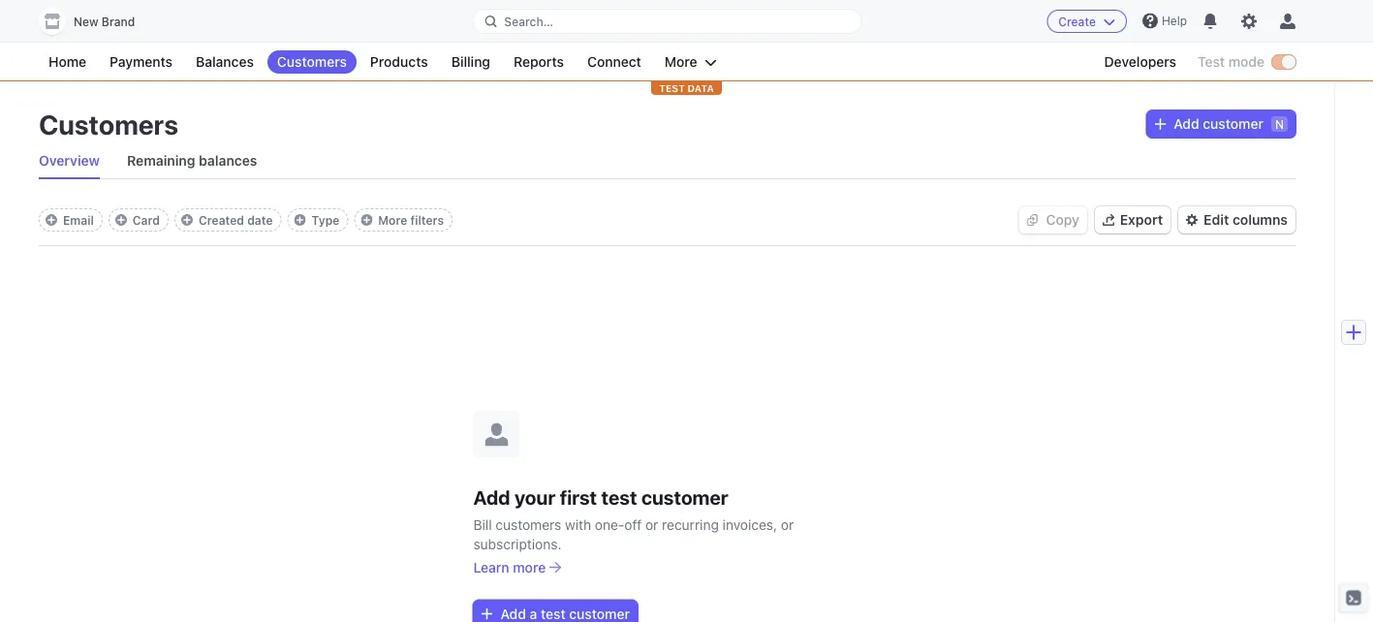 Task type: vqa. For each thing, say whether or not it's contained in the screenshot.
Edit
yes



Task type: describe. For each thing, give the bounding box(es) containing it.
more for more
[[665, 54, 698, 70]]

1 vertical spatial customers
[[39, 108, 178, 140]]

search…
[[504, 15, 554, 28]]

help button
[[1135, 5, 1195, 36]]

edit
[[1204, 212, 1230, 228]]

remaining
[[127, 153, 195, 169]]

edit columns
[[1204, 212, 1288, 228]]

payments link
[[100, 50, 182, 74]]

reports
[[514, 54, 564, 70]]

add more filters image
[[361, 214, 373, 226]]

more
[[513, 559, 546, 575]]

add created date image
[[181, 214, 193, 226]]

recurring
[[662, 517, 719, 533]]

brand
[[102, 15, 135, 29]]

date
[[247, 213, 273, 227]]

new
[[74, 15, 98, 29]]

add email image
[[46, 214, 57, 226]]

add type image
[[294, 214, 306, 226]]

products link
[[361, 50, 438, 74]]

add card image
[[115, 214, 127, 226]]

home
[[48, 54, 86, 70]]

add for add a test customer
[[501, 606, 526, 622]]

more button
[[655, 50, 727, 74]]

connect
[[587, 54, 642, 70]]

invoices,
[[723, 517, 778, 533]]

Search… text field
[[473, 9, 862, 33]]

svg image
[[1027, 214, 1039, 226]]

learn
[[474, 559, 510, 575]]

type
[[312, 213, 340, 227]]

1 horizontal spatial svg image
[[1155, 118, 1166, 130]]

customers link
[[267, 50, 357, 74]]

copy
[[1046, 212, 1080, 228]]

customer inside button
[[569, 606, 630, 622]]

test
[[1198, 54, 1225, 70]]

copy button
[[1019, 206, 1087, 234]]

card
[[133, 213, 160, 227]]

filters
[[411, 213, 444, 227]]

email
[[63, 213, 94, 227]]

learn more link
[[474, 558, 562, 577]]

1 vertical spatial customer
[[642, 486, 729, 509]]

add for add customer
[[1174, 116, 1200, 132]]

new brand
[[74, 15, 135, 29]]

billing
[[451, 54, 491, 70]]

balances link
[[186, 50, 264, 74]]

1 or from the left
[[646, 517, 659, 533]]

remaining balances
[[127, 153, 257, 169]]

developers
[[1105, 54, 1177, 70]]

balances
[[196, 54, 254, 70]]



Task type: locate. For each thing, give the bounding box(es) containing it.
more inside 'button'
[[665, 54, 698, 70]]

customer left n
[[1203, 116, 1264, 132]]

test inside button
[[541, 606, 566, 622]]

1 horizontal spatial customers
[[277, 54, 347, 70]]

learn more
[[474, 559, 546, 575]]

add your first test customer
[[474, 486, 729, 509]]

columns
[[1233, 212, 1288, 228]]

a
[[530, 606, 537, 622]]

add a test customer
[[501, 606, 630, 622]]

home link
[[39, 50, 96, 74]]

customer
[[1203, 116, 1264, 132], [642, 486, 729, 509], [569, 606, 630, 622]]

created
[[199, 213, 244, 227]]

more for more filters
[[378, 213, 407, 227]]

2 horizontal spatial customer
[[1203, 116, 1264, 132]]

new brand button
[[39, 8, 154, 35]]

balances
[[199, 153, 257, 169]]

create button
[[1047, 10, 1127, 33]]

created date
[[199, 213, 273, 227]]

data
[[688, 82, 714, 94]]

test
[[659, 82, 685, 94]]

one-
[[595, 517, 625, 533]]

billing link
[[442, 50, 500, 74]]

1 vertical spatial test
[[541, 606, 566, 622]]

0 vertical spatial customer
[[1203, 116, 1264, 132]]

0 vertical spatial more
[[665, 54, 698, 70]]

bill customers with one-off or recurring invoices, or subscriptions.
[[474, 517, 794, 552]]

your
[[515, 486, 556, 509]]

2 vertical spatial customer
[[569, 606, 630, 622]]

1 horizontal spatial more
[[665, 54, 698, 70]]

test up one-
[[602, 486, 637, 509]]

or right off on the bottom
[[646, 517, 659, 533]]

products
[[370, 54, 428, 70]]

1 horizontal spatial test
[[602, 486, 637, 509]]

test right "a"
[[541, 606, 566, 622]]

edit columns button
[[1179, 206, 1296, 234]]

developers link
[[1095, 50, 1187, 74]]

svg image left add customer at the top right
[[1155, 118, 1166, 130]]

payments
[[110, 54, 173, 70]]

more right add more filters image in the left top of the page
[[378, 213, 407, 227]]

subscriptions.
[[474, 536, 562, 552]]

first
[[560, 486, 597, 509]]

customers up overview
[[39, 108, 178, 140]]

1 vertical spatial svg image
[[481, 608, 493, 620]]

0 horizontal spatial more
[[378, 213, 407, 227]]

customer right "a"
[[569, 606, 630, 622]]

overview link
[[39, 143, 100, 178]]

1 vertical spatial add
[[474, 486, 511, 509]]

0 horizontal spatial svg image
[[481, 608, 493, 620]]

test data
[[659, 82, 714, 94]]

or right invoices,
[[781, 517, 794, 533]]

customers left products
[[277, 54, 347, 70]]

reports link
[[504, 50, 574, 74]]

more filters
[[378, 213, 444, 227]]

add down test at the top right of page
[[1174, 116, 1200, 132]]

toolbar containing email
[[39, 208, 453, 232]]

mode
[[1229, 54, 1265, 70]]

add
[[1174, 116, 1200, 132], [474, 486, 511, 509], [501, 606, 526, 622]]

overview
[[39, 153, 100, 169]]

1 vertical spatial more
[[378, 213, 407, 227]]

n
[[1276, 117, 1285, 131]]

test mode
[[1198, 54, 1265, 70]]

1 horizontal spatial or
[[781, 517, 794, 533]]

add up the bill on the left
[[474, 486, 511, 509]]

customers
[[496, 517, 562, 533]]

more up test data
[[665, 54, 698, 70]]

0 horizontal spatial customers
[[39, 108, 178, 140]]

0 vertical spatial test
[[602, 486, 637, 509]]

or
[[646, 517, 659, 533], [781, 517, 794, 533]]

add a test customer button
[[474, 601, 638, 622]]

2 vertical spatial add
[[501, 606, 526, 622]]

Search… search field
[[473, 9, 862, 33]]

0 horizontal spatial customer
[[569, 606, 630, 622]]

0 horizontal spatial or
[[646, 517, 659, 533]]

help
[[1162, 14, 1188, 28]]

add customer
[[1174, 116, 1264, 132]]

customer up recurring
[[642, 486, 729, 509]]

0 horizontal spatial test
[[541, 606, 566, 622]]

add for add your first test customer
[[474, 486, 511, 509]]

with
[[565, 517, 591, 533]]

export button
[[1095, 206, 1171, 234]]

connect link
[[578, 50, 651, 74]]

create
[[1059, 15, 1096, 28]]

0 vertical spatial customers
[[277, 54, 347, 70]]

remaining balances link
[[127, 143, 257, 178]]

svg image left "a"
[[481, 608, 493, 620]]

tab list
[[39, 143, 1296, 179]]

2 or from the left
[[781, 517, 794, 533]]

tab list containing overview
[[39, 143, 1296, 179]]

svg image inside add a test customer button
[[481, 608, 493, 620]]

toolbar
[[39, 208, 453, 232]]

test
[[602, 486, 637, 509], [541, 606, 566, 622]]

add inside button
[[501, 606, 526, 622]]

svg image
[[1155, 118, 1166, 130], [481, 608, 493, 620]]

1 horizontal spatial customer
[[642, 486, 729, 509]]

customers
[[277, 54, 347, 70], [39, 108, 178, 140]]

off
[[625, 517, 642, 533]]

more
[[665, 54, 698, 70], [378, 213, 407, 227]]

0 vertical spatial svg image
[[1155, 118, 1166, 130]]

add left "a"
[[501, 606, 526, 622]]

0 vertical spatial add
[[1174, 116, 1200, 132]]

bill
[[474, 517, 492, 533]]

export
[[1120, 212, 1163, 228]]



